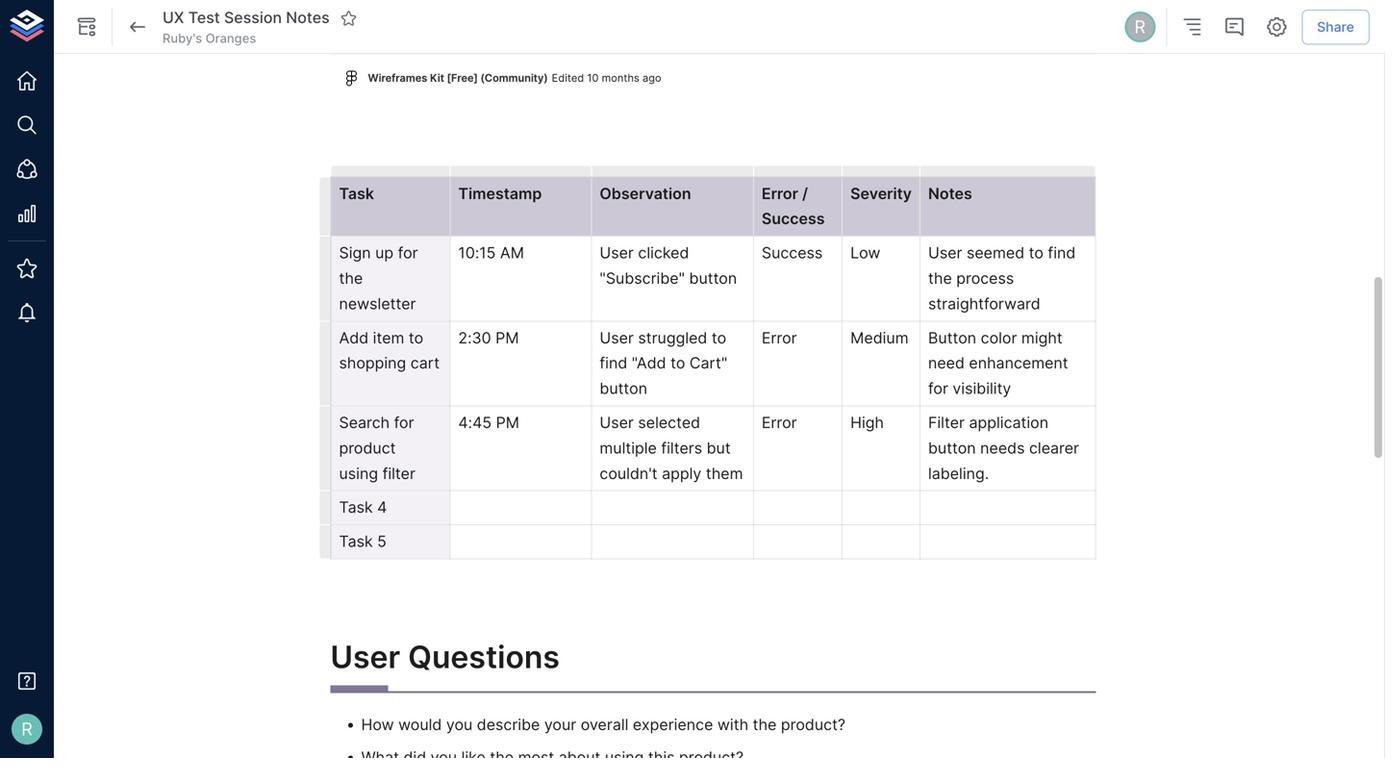 Task type: locate. For each thing, give the bounding box(es) containing it.
1 horizontal spatial button
[[690, 269, 737, 288]]

using
[[339, 464, 378, 483]]

user up "subscribe"
[[600, 244, 634, 262]]

0 vertical spatial success
[[762, 210, 825, 228]]

button color might need enhancement for visibility
[[929, 328, 1073, 398]]

1 vertical spatial find
[[600, 354, 628, 373]]

task for task 5
[[339, 532, 373, 551]]

task for task
[[339, 184, 374, 203]]

ruby's
[[163, 31, 202, 46]]

0 horizontal spatial notes
[[286, 8, 330, 27]]

user inside user clicked "subscribe" button
[[600, 244, 634, 262]]

r button
[[1122, 9, 1159, 45], [6, 708, 48, 751]]

1 success from the top
[[762, 210, 825, 228]]

the
[[339, 269, 363, 288], [929, 269, 953, 288], [753, 715, 777, 734]]

find right seemed
[[1048, 244, 1076, 262]]

4
[[377, 498, 387, 517]]

task left 4
[[339, 498, 373, 517]]

sign up for the newsletter
[[339, 244, 423, 313]]

user up "add
[[600, 328, 634, 347]]

ruby's oranges
[[163, 31, 256, 46]]

sign
[[339, 244, 371, 262]]

to right seemed
[[1029, 244, 1044, 262]]

how
[[361, 715, 394, 734]]

error inside error / success
[[762, 184, 799, 203]]

1 vertical spatial r
[[21, 719, 33, 740]]

success down '/'
[[762, 210, 825, 228]]

for inside "button color might need enhancement for visibility"
[[929, 379, 949, 398]]

the right with
[[753, 715, 777, 734]]

am
[[500, 244, 524, 262]]

/
[[803, 184, 808, 203]]

1 horizontal spatial r
[[1135, 16, 1146, 37]]

needs
[[981, 439, 1025, 458]]

1 vertical spatial notes
[[929, 184, 973, 203]]

high
[[851, 413, 884, 432]]

find inside user struggled to find "add to cart" button
[[600, 354, 628, 373]]

task left 5
[[339, 532, 373, 551]]

questions
[[408, 638, 560, 675]]

with
[[718, 715, 749, 734]]

shopping
[[339, 354, 406, 373]]

button inside user struggled to find "add to cart" button
[[600, 379, 648, 398]]

but
[[707, 439, 731, 458]]

2 vertical spatial button
[[929, 439, 977, 458]]

for right up
[[398, 244, 418, 262]]

0 vertical spatial for
[[398, 244, 418, 262]]

1 pm from the top
[[496, 328, 519, 347]]

notes left favorite image
[[286, 8, 330, 27]]

the left process
[[929, 269, 953, 288]]

1 task from the top
[[339, 184, 374, 203]]

1 horizontal spatial r button
[[1122, 9, 1159, 45]]

button down "add
[[600, 379, 648, 398]]

to inside user seemed to find the process straightforward
[[1029, 244, 1044, 262]]

2 horizontal spatial button
[[929, 439, 977, 458]]

5
[[377, 532, 387, 551]]

2 vertical spatial task
[[339, 532, 373, 551]]

pm right 2:30
[[496, 328, 519, 347]]

struggled
[[638, 328, 708, 347]]

comments image
[[1223, 15, 1247, 38]]

pm
[[496, 328, 519, 347], [496, 413, 520, 432]]

user for user selected multiple filters but couldn't apply them
[[600, 413, 634, 432]]

success down error / success on the top right of page
[[762, 244, 823, 262]]

button right "subscribe"
[[690, 269, 737, 288]]

the inside sign up for the newsletter
[[339, 269, 363, 288]]

user
[[600, 244, 634, 262], [929, 244, 963, 262], [600, 328, 634, 347], [600, 413, 634, 432], [331, 638, 401, 675]]

error
[[762, 184, 799, 203], [762, 328, 797, 347], [762, 413, 797, 432]]

add
[[339, 328, 369, 347]]

find
[[1048, 244, 1076, 262], [600, 354, 628, 373]]

user for user questions
[[331, 638, 401, 675]]

0 horizontal spatial button
[[600, 379, 648, 398]]

to up cart"
[[712, 328, 727, 347]]

0 horizontal spatial find
[[600, 354, 628, 373]]

0 vertical spatial button
[[690, 269, 737, 288]]

success
[[762, 210, 825, 228], [762, 244, 823, 262]]

straightforward
[[929, 294, 1041, 313]]

user up process
[[929, 244, 963, 262]]

1 vertical spatial error
[[762, 328, 797, 347]]

2 vertical spatial error
[[762, 413, 797, 432]]

labeling.
[[929, 464, 989, 483]]

process
[[957, 269, 1015, 288]]

for down the need
[[929, 379, 949, 398]]

1 vertical spatial for
[[929, 379, 949, 398]]

user inside user struggled to find "add to cart" button
[[600, 328, 634, 347]]

error for user struggled to find "add to cart" button
[[762, 328, 797, 347]]

to inside 'add item to shopping cart'
[[409, 328, 424, 347]]

task
[[339, 184, 374, 203], [339, 498, 373, 517], [339, 532, 373, 551]]

favorite image
[[340, 10, 358, 27]]

2 task from the top
[[339, 498, 373, 517]]

filter application button needs clearer labeling.
[[929, 413, 1084, 483]]

enhancement
[[970, 354, 1069, 373]]

to
[[1029, 244, 1044, 262], [409, 328, 424, 347], [712, 328, 727, 347], [671, 354, 686, 373]]

user up multiple
[[600, 413, 634, 432]]

r
[[1135, 16, 1146, 37], [21, 719, 33, 740]]

the down "sign"
[[339, 269, 363, 288]]

1 error from the top
[[762, 184, 799, 203]]

2 success from the top
[[762, 244, 823, 262]]

user inside the user selected multiple filters but couldn't apply them
[[600, 413, 634, 432]]

1 vertical spatial task
[[339, 498, 373, 517]]

couldn't
[[600, 464, 658, 483]]

cart"
[[690, 354, 728, 373]]

0 vertical spatial error
[[762, 184, 799, 203]]

0 vertical spatial pm
[[496, 328, 519, 347]]

2 error from the top
[[762, 328, 797, 347]]

user up how
[[331, 638, 401, 675]]

notes right severity
[[929, 184, 973, 203]]

0 horizontal spatial the
[[339, 269, 363, 288]]

user for user seemed to find the process straightforward
[[929, 244, 963, 262]]

notes
[[286, 8, 330, 27], [929, 184, 973, 203]]

button
[[929, 328, 977, 347]]

ux test session notes
[[163, 8, 330, 27]]

them
[[706, 464, 743, 483]]

1 vertical spatial button
[[600, 379, 648, 398]]

button down filter
[[929, 439, 977, 458]]

how would you describe your overall experience with the product?
[[361, 715, 846, 734]]

3 task from the top
[[339, 532, 373, 551]]

share button
[[1302, 9, 1370, 45]]

1 horizontal spatial find
[[1048, 244, 1076, 262]]

pm right 4:45
[[496, 413, 520, 432]]

medium
[[851, 328, 909, 347]]

filter
[[383, 464, 416, 483]]

3 error from the top
[[762, 413, 797, 432]]

pm for 2:30 pm
[[496, 328, 519, 347]]

1 vertical spatial pm
[[496, 413, 520, 432]]

task up "sign"
[[339, 184, 374, 203]]

0 vertical spatial find
[[1048, 244, 1076, 262]]

settings image
[[1266, 15, 1289, 38]]

to down struggled
[[671, 354, 686, 373]]

button
[[690, 269, 737, 288], [600, 379, 648, 398], [929, 439, 977, 458]]

find inside user seemed to find the process straightforward
[[1048, 244, 1076, 262]]

for
[[398, 244, 418, 262], [929, 379, 949, 398], [394, 413, 414, 432]]

error for user selected multiple filters but couldn't apply them
[[762, 413, 797, 432]]

to up cart on the top of the page
[[409, 328, 424, 347]]

0 horizontal spatial r button
[[6, 708, 48, 751]]

seemed
[[967, 244, 1025, 262]]

for right search
[[394, 413, 414, 432]]

2 pm from the top
[[496, 413, 520, 432]]

find left "add
[[600, 354, 628, 373]]

user inside user seemed to find the process straightforward
[[929, 244, 963, 262]]

0 vertical spatial task
[[339, 184, 374, 203]]

error / success
[[762, 184, 825, 228]]

2 vertical spatial for
[[394, 413, 414, 432]]

0 vertical spatial notes
[[286, 8, 330, 27]]

1 vertical spatial success
[[762, 244, 823, 262]]

2 horizontal spatial the
[[929, 269, 953, 288]]



Task type: describe. For each thing, give the bounding box(es) containing it.
1 vertical spatial r button
[[6, 708, 48, 751]]

10:15 am
[[458, 244, 524, 262]]

need
[[929, 354, 965, 373]]

button inside user clicked "subscribe" button
[[690, 269, 737, 288]]

search for product using filter
[[339, 413, 419, 483]]

apply
[[662, 464, 702, 483]]

overall
[[581, 715, 629, 734]]

cart
[[411, 354, 440, 373]]

the inside user seemed to find the process straightforward
[[929, 269, 953, 288]]

0 horizontal spatial r
[[21, 719, 33, 740]]

2:30 pm
[[458, 328, 519, 347]]

2:30
[[458, 328, 491, 347]]

your
[[545, 715, 577, 734]]

1 horizontal spatial the
[[753, 715, 777, 734]]

1 horizontal spatial notes
[[929, 184, 973, 203]]

task 4
[[339, 498, 387, 517]]

"subscribe"
[[600, 269, 685, 288]]

user questions
[[331, 638, 560, 675]]

0 vertical spatial r
[[1135, 16, 1146, 37]]

button inside filter application button needs clearer labeling.
[[929, 439, 977, 458]]

clicked
[[638, 244, 689, 262]]

for inside sign up for the newsletter
[[398, 244, 418, 262]]

go back image
[[126, 15, 149, 38]]

add item to shopping cart
[[339, 328, 440, 373]]

filters
[[662, 439, 703, 458]]

timestamp
[[458, 184, 542, 203]]

for inside search for product using filter
[[394, 413, 414, 432]]

would
[[399, 715, 442, 734]]

0 vertical spatial r button
[[1122, 9, 1159, 45]]

session
[[224, 8, 282, 27]]

product?
[[781, 715, 846, 734]]

to for seemed
[[1029, 244, 1044, 262]]

"add
[[632, 354, 667, 373]]

visibility
[[953, 379, 1012, 398]]

color
[[981, 328, 1018, 347]]

to for item
[[409, 328, 424, 347]]

user for user clicked "subscribe" button
[[600, 244, 634, 262]]

observation
[[600, 184, 692, 203]]

application
[[970, 413, 1049, 432]]

search
[[339, 413, 390, 432]]

10:15
[[458, 244, 496, 262]]

up
[[375, 244, 394, 262]]

item
[[373, 328, 405, 347]]

oranges
[[206, 31, 256, 46]]

task 5
[[339, 532, 387, 551]]

test
[[188, 8, 220, 27]]

pm for 4:45 pm
[[496, 413, 520, 432]]

low
[[851, 244, 881, 262]]

find for user struggled to find "add to cart" button
[[600, 354, 628, 373]]

user clicked "subscribe" button
[[600, 244, 737, 288]]

user selected multiple filters but couldn't apply them
[[600, 413, 743, 483]]

find for user seemed to find the process straightforward
[[1048, 244, 1076, 262]]

user seemed to find the process straightforward
[[929, 244, 1081, 313]]

you
[[446, 715, 473, 734]]

selected
[[638, 413, 701, 432]]

multiple
[[600, 439, 657, 458]]

newsletter
[[339, 294, 416, 313]]

share
[[1318, 19, 1355, 35]]

describe
[[477, 715, 540, 734]]

user struggled to find "add to cart" button
[[600, 328, 732, 398]]

might
[[1022, 328, 1063, 347]]

to for struggled
[[712, 328, 727, 347]]

severity
[[851, 184, 912, 203]]

4:45 pm
[[458, 413, 520, 432]]

ruby's oranges link
[[163, 30, 256, 47]]

show wiki image
[[75, 15, 98, 38]]

4:45
[[458, 413, 492, 432]]

table of contents image
[[1181, 15, 1204, 38]]

ux
[[163, 8, 184, 27]]

task for task 4
[[339, 498, 373, 517]]

filter
[[929, 413, 965, 432]]

product
[[339, 439, 396, 458]]

experience
[[633, 715, 714, 734]]

user for user struggled to find "add to cart" button
[[600, 328, 634, 347]]

clearer
[[1030, 439, 1080, 458]]



Task type: vqa. For each thing, say whether or not it's contained in the screenshot.


